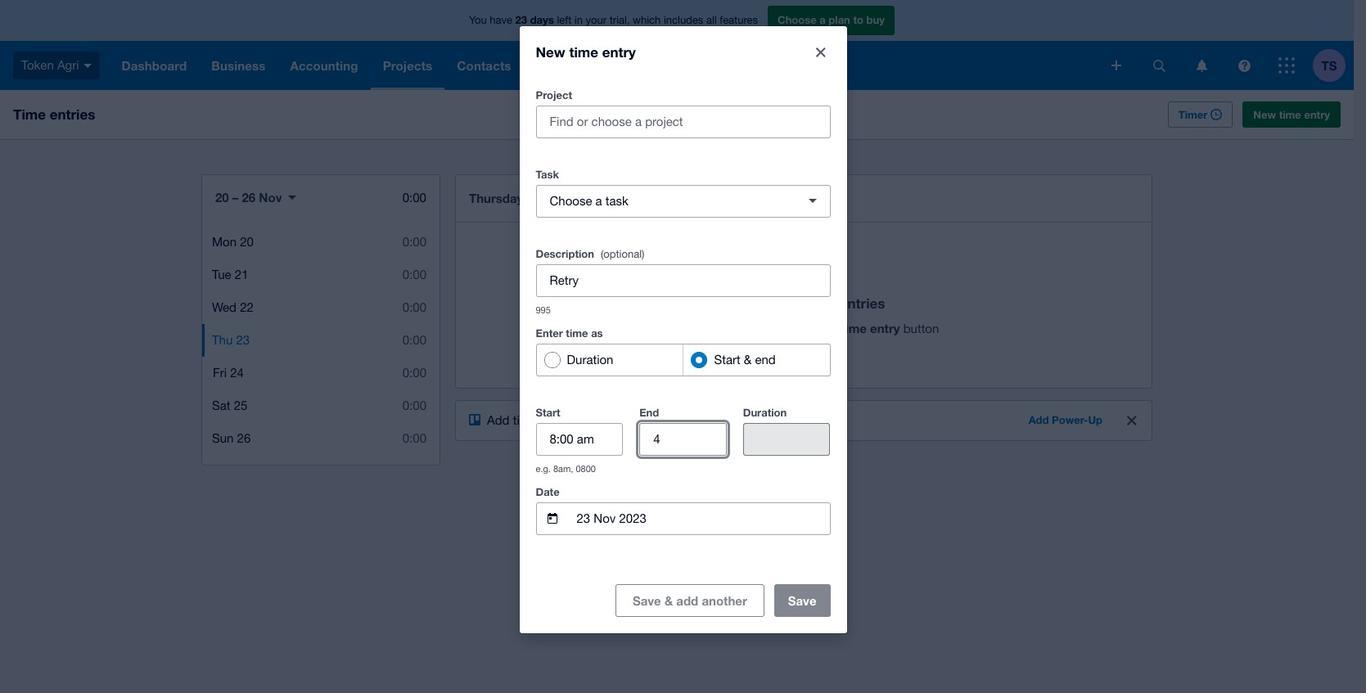 Task type: locate. For each thing, give the bounding box(es) containing it.
0 vertical spatial new time entry
[[536, 43, 636, 60]]

entries right time
[[50, 106, 95, 123]]

0 vertical spatial new
[[536, 43, 566, 60]]

Duration field
[[744, 424, 830, 455]]

0 horizontal spatial new
[[536, 43, 566, 60]]

new down you have no time entries
[[812, 321, 838, 336]]

1 horizontal spatial your
[[586, 14, 607, 26]]

description (optional)
[[536, 247, 645, 260]]

0 vertical spatial 20
[[215, 190, 229, 205]]

0 horizontal spatial add
[[487, 414, 510, 427]]

1 vertical spatial entries
[[840, 295, 886, 312]]

1 horizontal spatial &
[[744, 353, 752, 366]]

start left the end
[[714, 353, 741, 366]]

directly
[[630, 414, 670, 427]]

0 horizontal spatial 23
[[236, 333, 250, 347]]

0 horizontal spatial a
[[596, 194, 602, 208]]

a left plan on the right top of the page
[[820, 13, 826, 26]]

days
[[530, 13, 554, 26]]

save inside button
[[633, 593, 661, 608]]

you left days
[[469, 14, 487, 26]]

1 vertical spatial choose
[[550, 194, 592, 208]]

20 left – on the top
[[215, 190, 229, 205]]

1 horizontal spatial svg image
[[1197, 59, 1208, 72]]

0 horizontal spatial you
[[469, 14, 487, 26]]

6 0:00 from the top
[[403, 366, 427, 380]]

your
[[586, 14, 607, 26], [555, 414, 579, 427]]

1 horizontal spatial save
[[788, 593, 817, 608]]

entry down trial,
[[602, 43, 636, 60]]

22
[[240, 301, 254, 314]]

1 vertical spatial have
[[751, 295, 783, 312]]

new time entry down the in at the left top of the page
[[536, 43, 636, 60]]

entries
[[50, 106, 95, 123], [840, 295, 886, 312]]

thursday,
[[469, 191, 526, 206]]

time
[[569, 43, 599, 60], [1280, 108, 1302, 121], [807, 295, 836, 312], [842, 321, 867, 336], [566, 326, 588, 339], [513, 414, 537, 427]]

new time entry down ts
[[1254, 108, 1331, 121]]

25
[[234, 399, 248, 413]]

0 horizontal spatial have
[[490, 14, 513, 26]]

button
[[904, 322, 940, 336]]

to
[[854, 13, 864, 26], [540, 414, 551, 427]]

Start field
[[537, 424, 623, 455]]

november
[[547, 191, 607, 206]]

clear image
[[1128, 416, 1138, 426]]

23 left days
[[516, 13, 527, 26]]

&
[[744, 353, 752, 366], [665, 593, 673, 608]]

1 horizontal spatial you
[[723, 295, 747, 312]]

in
[[575, 14, 583, 26]]

26 right – on the top
[[242, 190, 256, 205]]

svg image right "agri"
[[83, 64, 91, 68]]

1 horizontal spatial duration
[[743, 406, 787, 419]]

duration
[[567, 353, 614, 366], [743, 406, 787, 419]]

have left days
[[490, 14, 513, 26]]

0 vertical spatial entry
[[602, 43, 636, 60]]

a inside ts banner
[[820, 13, 826, 26]]

choose down 'task'
[[550, 194, 592, 208]]

entries up new time entry button
[[840, 295, 886, 312]]

23 inside ts banner
[[516, 13, 527, 26]]

1 vertical spatial 23
[[530, 191, 543, 206]]

save inside button
[[788, 593, 817, 608]]

1 horizontal spatial new
[[812, 321, 838, 336]]

all
[[707, 14, 717, 26]]

26
[[242, 190, 256, 205], [237, 432, 251, 446]]

description
[[536, 247, 595, 260]]

e.g.
[[536, 464, 551, 474]]

0 horizontal spatial new time entry
[[536, 43, 636, 60]]

Find or choose a project field
[[537, 106, 830, 137]]

a inside button
[[596, 194, 602, 208]]

0 vertical spatial duration
[[567, 353, 614, 366]]

which
[[633, 14, 661, 26]]

2 add from the left
[[1029, 414, 1049, 427]]

tue 21
[[212, 268, 249, 282]]

1 save from the left
[[633, 593, 661, 608]]

entry
[[602, 43, 636, 60], [1305, 108, 1331, 121], [871, 321, 900, 336]]

23 down 'task'
[[530, 191, 543, 206]]

1 vertical spatial a
[[596, 194, 602, 208]]

duration up the duration field
[[743, 406, 787, 419]]

save
[[633, 593, 661, 608], [788, 593, 817, 608]]

have for 23
[[490, 14, 513, 26]]

0800
[[576, 464, 596, 474]]

2 vertical spatial entry
[[871, 321, 900, 336]]

1 vertical spatial you
[[723, 295, 747, 312]]

0 horizontal spatial choose
[[550, 194, 592, 208]]

& left add
[[665, 593, 673, 608]]

2 vertical spatial new
[[812, 321, 838, 336]]

svg image up timer button
[[1197, 59, 1208, 72]]

mon 20
[[212, 235, 254, 249]]

token agri button
[[0, 41, 109, 90]]

20
[[215, 190, 229, 205], [240, 235, 254, 249]]

a
[[820, 13, 826, 26], [596, 194, 602, 208]]

new time entry inside button
[[1254, 108, 1331, 121]]

features
[[720, 14, 758, 26]]

you inside you have 23 days left in your trial, which includes all features
[[469, 14, 487, 26]]

0 vertical spatial a
[[820, 13, 826, 26]]

add
[[487, 414, 510, 427], [1029, 414, 1049, 427]]

0 horizontal spatial start
[[536, 406, 561, 419]]

23 right thu
[[236, 333, 250, 347]]

0 horizontal spatial 20
[[215, 190, 229, 205]]

date
[[536, 485, 560, 498]]

ts
[[1322, 58, 1338, 72]]

1 vertical spatial new
[[1254, 108, 1277, 121]]

23 for thursday, 23 november 2023
[[530, 191, 543, 206]]

0:00
[[403, 191, 427, 205], [403, 235, 427, 249], [403, 268, 427, 282], [403, 301, 427, 314], [403, 333, 427, 347], [403, 366, 427, 380], [403, 399, 427, 413], [403, 432, 427, 446]]

new down days
[[536, 43, 566, 60]]

agri
[[57, 58, 79, 72]]

0 vertical spatial your
[[586, 14, 607, 26]]

nov
[[259, 190, 282, 205]]

new time entry inside dialog
[[536, 43, 636, 60]]

left
[[557, 14, 572, 26]]

fri 24
[[213, 366, 244, 380]]

to up the e.g.
[[540, 414, 551, 427]]

& inside button
[[665, 593, 673, 608]]

your left projects
[[555, 414, 579, 427]]

0 horizontal spatial svg image
[[83, 64, 91, 68]]

have
[[490, 14, 513, 26], [751, 295, 783, 312]]

entry down ts
[[1305, 108, 1331, 121]]

you
[[469, 14, 487, 26], [723, 295, 747, 312]]

to inside ts banner
[[854, 13, 864, 26]]

0 horizontal spatial entries
[[50, 106, 95, 123]]

new time entry dialog
[[520, 26, 847, 658]]

no
[[786, 295, 803, 312]]

20 – 26 nov button
[[202, 179, 310, 216]]

1 horizontal spatial 23
[[516, 13, 527, 26]]

2 0:00 from the top
[[403, 235, 427, 249]]

save button
[[774, 584, 831, 617]]

have for no
[[751, 295, 783, 312]]

1 vertical spatial duration
[[743, 406, 787, 419]]

1 horizontal spatial new time entry
[[1254, 108, 1331, 121]]

ts button
[[1314, 41, 1355, 90]]

start
[[714, 353, 741, 366], [536, 406, 561, 419]]

tue
[[212, 268, 231, 282]]

you for you have 23 days left in your trial, which includes all features
[[469, 14, 487, 26]]

0 vertical spatial 23
[[516, 13, 527, 26]]

2 horizontal spatial 23
[[530, 191, 543, 206]]

you up start & end
[[723, 295, 747, 312]]

new time entry
[[536, 43, 636, 60], [1254, 108, 1331, 121]]

thu
[[212, 333, 233, 347]]

& inside enter time as group
[[744, 353, 752, 366]]

fri
[[213, 366, 227, 380]]

start for start
[[536, 406, 561, 419]]

23 for thu 23
[[236, 333, 250, 347]]

entry left button
[[871, 321, 900, 336]]

0 vertical spatial choose
[[778, 13, 817, 26]]

duration down as
[[567, 353, 614, 366]]

1 vertical spatial &
[[665, 593, 673, 608]]

add for add time to your projects directly from trello
[[487, 414, 510, 427]]

new time entry button
[[1243, 102, 1341, 128]]

1 add from the left
[[487, 414, 510, 427]]

time
[[13, 106, 46, 123]]

choose inside choose a task button
[[550, 194, 592, 208]]

& left the end
[[744, 353, 752, 366]]

your right the in at the left top of the page
[[586, 14, 607, 26]]

1 horizontal spatial choose
[[778, 13, 817, 26]]

1 horizontal spatial 20
[[240, 235, 254, 249]]

1 horizontal spatial a
[[820, 13, 826, 26]]

0 vertical spatial have
[[490, 14, 513, 26]]

time inside button
[[1280, 108, 1302, 121]]

0 horizontal spatial &
[[665, 593, 673, 608]]

enter time as
[[536, 326, 603, 339]]

start inside enter time as group
[[714, 353, 741, 366]]

0 horizontal spatial save
[[633, 593, 661, 608]]

1 horizontal spatial have
[[751, 295, 783, 312]]

1 vertical spatial new time entry
[[1254, 108, 1331, 121]]

have left no
[[751, 295, 783, 312]]

0 horizontal spatial your
[[555, 414, 579, 427]]

1 horizontal spatial start
[[714, 353, 741, 366]]

0 vertical spatial start
[[714, 353, 741, 366]]

svg image
[[1279, 57, 1296, 74], [1153, 59, 1166, 72], [1239, 59, 1251, 72], [1112, 61, 1122, 70]]

2 vertical spatial 23
[[236, 333, 250, 347]]

1 vertical spatial start
[[536, 406, 561, 419]]

new right timer button
[[1254, 108, 1277, 121]]

choose inside ts banner
[[778, 13, 817, 26]]

save right another
[[788, 593, 817, 608]]

trello
[[701, 414, 730, 427]]

2 save from the left
[[788, 593, 817, 608]]

2 horizontal spatial entry
[[1305, 108, 1331, 121]]

0 horizontal spatial duration
[[567, 353, 614, 366]]

svg image
[[1197, 59, 1208, 72], [83, 64, 91, 68]]

3 0:00 from the top
[[403, 268, 427, 282]]

1 horizontal spatial to
[[854, 13, 864, 26]]

a for plan
[[820, 13, 826, 26]]

save left add
[[633, 593, 661, 608]]

0 vertical spatial to
[[854, 13, 864, 26]]

sun 26
[[212, 432, 251, 446]]

choose
[[778, 13, 817, 26], [550, 194, 592, 208]]

choose up the close icon
[[778, 13, 817, 26]]

new
[[536, 43, 566, 60], [1254, 108, 1277, 121], [812, 321, 838, 336]]

1 horizontal spatial entry
[[871, 321, 900, 336]]

have inside you have 23 days left in your trial, which includes all features
[[490, 14, 513, 26]]

0 vertical spatial 26
[[242, 190, 256, 205]]

includes
[[664, 14, 704, 26]]

1 vertical spatial to
[[540, 414, 551, 427]]

20 right "mon"
[[240, 235, 254, 249]]

& for save
[[665, 593, 673, 608]]

1 vertical spatial entry
[[1305, 108, 1331, 121]]

plan
[[829, 13, 851, 26]]

mon
[[212, 235, 237, 249]]

0 horizontal spatial entry
[[602, 43, 636, 60]]

a left task
[[596, 194, 602, 208]]

0 vertical spatial &
[[744, 353, 752, 366]]

2 horizontal spatial new
[[1254, 108, 1277, 121]]

1 horizontal spatial add
[[1029, 414, 1049, 427]]

to left the buy
[[854, 13, 864, 26]]

26 right the sun
[[237, 432, 251, 446]]

2023
[[611, 191, 638, 206]]

0 vertical spatial you
[[469, 14, 487, 26]]

wed
[[212, 301, 237, 314]]

projects
[[582, 414, 626, 427]]

start up start field
[[536, 406, 561, 419]]

choose a task
[[550, 194, 629, 208]]



Task type: describe. For each thing, give the bounding box(es) containing it.
995
[[536, 305, 551, 315]]

20 – 26 nov
[[215, 190, 282, 205]]

you have 23 days left in your trial, which includes all features
[[469, 13, 758, 26]]

e.g. 8am, 0800
[[536, 464, 596, 474]]

5 0:00 from the top
[[403, 333, 427, 347]]

24
[[230, 366, 244, 380]]

new time entry button
[[812, 321, 940, 336]]

you for you have no time entries
[[723, 295, 747, 312]]

7 0:00 from the top
[[403, 399, 427, 413]]

save & add another button
[[616, 543, 765, 658]]

start for start & end
[[714, 353, 741, 366]]

enter time as group
[[536, 344, 831, 376]]

choose a plan to buy
[[778, 13, 885, 26]]

new inside button
[[1254, 108, 1277, 121]]

another
[[702, 593, 747, 608]]

entry inside button
[[1305, 108, 1331, 121]]

(optional)
[[601, 248, 645, 260]]

enter
[[536, 326, 563, 339]]

trial,
[[610, 14, 630, 26]]

sat 25
[[212, 399, 248, 413]]

thursday, 23 november 2023
[[469, 191, 638, 206]]

duration inside enter time as group
[[567, 353, 614, 366]]

add time to your projects directly from trello
[[487, 414, 730, 427]]

26 inside popup button
[[242, 190, 256, 205]]

20 inside popup button
[[215, 190, 229, 205]]

0 horizontal spatial to
[[540, 414, 551, 427]]

timer
[[1179, 108, 1208, 121]]

wed 22
[[212, 301, 254, 314]]

choose for choose a task
[[550, 194, 592, 208]]

21
[[235, 268, 249, 282]]

a for task
[[596, 194, 602, 208]]

choose a task button
[[536, 185, 831, 217]]

you have no time entries
[[723, 295, 886, 312]]

clear button
[[1119, 408, 1146, 434]]

choose for choose a plan to buy
[[778, 13, 817, 26]]

add for add power-up
[[1029, 414, 1049, 427]]

save & add another
[[633, 593, 747, 608]]

1 vertical spatial 26
[[237, 432, 251, 446]]

sun
[[212, 432, 234, 446]]

task
[[606, 194, 629, 208]]

add power-up link
[[1019, 408, 1113, 434]]

add power-up
[[1029, 414, 1103, 427]]

token agri
[[21, 58, 79, 72]]

svg image inside token agri popup button
[[83, 64, 91, 68]]

start & end
[[714, 353, 776, 366]]

1 0:00 from the top
[[403, 191, 427, 205]]

save for save & add another
[[633, 593, 661, 608]]

4 0:00 from the top
[[403, 301, 427, 314]]

1 horizontal spatial entries
[[840, 295, 886, 312]]

buy
[[867, 13, 885, 26]]

close button
[[805, 36, 837, 68]]

8 0:00 from the top
[[403, 432, 427, 446]]

your inside you have 23 days left in your trial, which includes all features
[[586, 14, 607, 26]]

8am,
[[554, 464, 574, 474]]

timer button
[[1168, 102, 1234, 128]]

entry inside dialog
[[602, 43, 636, 60]]

loading progress bar
[[657, 543, 724, 658]]

–
[[232, 190, 239, 205]]

power-
[[1052, 414, 1089, 427]]

close image
[[816, 47, 826, 57]]

sat
[[212, 399, 231, 413]]

add
[[677, 593, 699, 608]]

save for save
[[788, 593, 817, 608]]

thu 23
[[212, 333, 250, 347]]

up
[[1089, 414, 1103, 427]]

0 vertical spatial entries
[[50, 106, 95, 123]]

project
[[536, 88, 572, 101]]

end
[[755, 353, 776, 366]]

task
[[536, 167, 559, 181]]

new inside dialog
[[536, 43, 566, 60]]

as
[[591, 326, 603, 339]]

end
[[640, 406, 659, 419]]

End field
[[641, 424, 726, 455]]

token
[[21, 58, 54, 72]]

1 vertical spatial 20
[[240, 235, 254, 249]]

Date field
[[575, 503, 830, 534]]

from
[[673, 414, 698, 427]]

& for start
[[744, 353, 752, 366]]

time entries
[[13, 106, 95, 123]]

ts banner
[[0, 0, 1355, 90]]

Retry text field
[[537, 265, 830, 296]]

1 vertical spatial your
[[555, 414, 579, 427]]



Task type: vqa. For each thing, say whether or not it's contained in the screenshot.
banner
no



